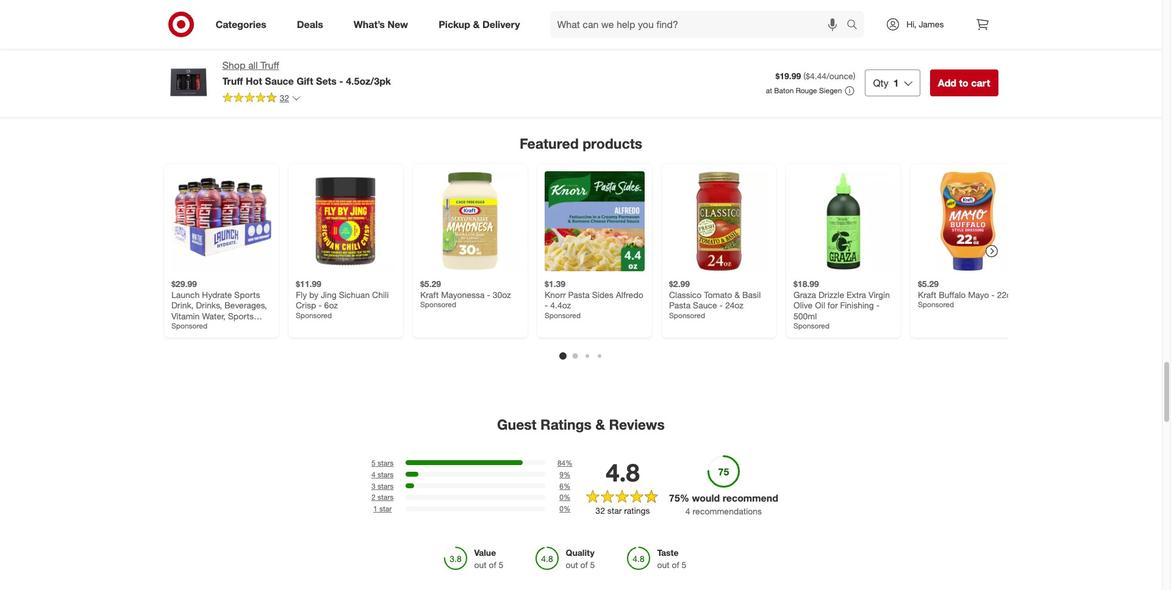 Task type: describe. For each thing, give the bounding box(es) containing it.
- inside $1.39 knorr pasta sides alfredo - 4.4oz sponsored
[[545, 300, 548, 311]]

quality out of 5
[[566, 548, 595, 571]]

22oz
[[997, 290, 1016, 300]]

search button
[[842, 11, 871, 40]]

1 vertical spatial truff
[[222, 75, 243, 87]]

stars for 2 stars
[[378, 493, 394, 503]]

pk,
[[212, 343, 224, 354]]

sponsored inside $5.29 kraft mayonessa - 30oz sponsored
[[420, 300, 456, 310]]

sponsored inside $2.99 classico tomato & basil pasta sauce - 24oz sponsored
[[669, 311, 705, 320]]

featured
[[520, 135, 579, 152]]

pickup
[[439, 18, 471, 30]]

75
[[670, 492, 680, 505]]

4.5oz/3pk
[[346, 75, 391, 87]]

2 stars
[[372, 493, 394, 503]]

32 link
[[222, 92, 302, 106]]

image of truff hot sauce gift sets - 4.5oz/3pk image
[[164, 59, 213, 107]]

shop all truff truff hot sauce gift sets - 4.5oz/3pk
[[222, 59, 391, 87]]

quality
[[566, 548, 595, 558]]

1 horizontal spatial water,
[[243, 322, 266, 332]]

9 %
[[560, 470, 571, 480]]

0 % for stars
[[560, 493, 571, 503]]

0 horizontal spatial 4
[[372, 470, 376, 480]]

32 for 32
[[280, 93, 289, 103]]

value out of 5
[[475, 548, 504, 571]]

what's new
[[354, 18, 408, 30]]

30oz
[[493, 290, 511, 300]]

to
[[960, 77, 969, 89]]

- inside $29.99 launch hydrate sports drink, drinks, beverages, vitamin water, sports drinks, electrolyte water, electrolyte drinks - fruit punch, 12 pk, 16.9 oz
[[241, 333, 244, 343]]

kraft for kraft mayonessa - 30oz
[[420, 290, 439, 300]]

- inside $2.99 classico tomato & basil pasta sauce - 24oz sponsored
[[720, 300, 723, 311]]

punch,
[[171, 343, 197, 354]]

graza
[[794, 290, 816, 300]]

chili
[[372, 290, 389, 300]]

buffalo
[[939, 290, 966, 300]]

mayo
[[968, 290, 989, 300]]

$5.29 kraft mayonessa - 30oz sponsored
[[420, 279, 511, 310]]

1 vertical spatial sports
[[228, 311, 254, 322]]

rouge
[[796, 86, 818, 95]]

crisp
[[296, 300, 316, 311]]

(
[[804, 71, 806, 81]]

kraft buffalo mayo - 22oz image
[[918, 172, 1018, 272]]

stars for 4 stars
[[378, 470, 394, 480]]

james
[[919, 19, 944, 29]]

vitamin
[[171, 311, 199, 322]]

finishing
[[840, 300, 874, 311]]

add to cart button
[[931, 70, 999, 96]]

extra
[[847, 290, 866, 300]]

1 star
[[373, 505, 392, 514]]

oil
[[815, 300, 825, 311]]

deals link
[[287, 11, 339, 38]]

4 inside 75 % would recommend 4 recommendations
[[686, 506, 691, 517]]

5 stars
[[372, 459, 394, 468]]

12
[[200, 343, 209, 354]]

of for taste
[[672, 560, 680, 571]]

6oz
[[324, 300, 338, 311]]

$2.99 classico tomato & basil pasta sauce - 24oz sponsored
[[669, 279, 761, 320]]

pickup & delivery
[[439, 18, 520, 30]]

16.9
[[226, 343, 243, 354]]

gift
[[297, 75, 313, 87]]

recommend
[[723, 492, 779, 505]]

by
[[309, 290, 318, 300]]

32 star ratings
[[596, 506, 650, 516]]

baton
[[775, 86, 794, 95]]

cart
[[972, 77, 991, 89]]

featured products
[[520, 135, 643, 152]]

graza drizzle extra virgin olive oil for finishing - 500ml image
[[794, 172, 894, 272]]

fly
[[296, 290, 307, 300]]

tomato
[[704, 290, 732, 300]]

stars for 3 stars
[[378, 482, 394, 491]]

ratings
[[625, 506, 650, 516]]

gifts to up any aspiring chef's game. image
[[425, 0, 679, 66]]

0 vertical spatial sports
[[234, 290, 260, 300]]

search
[[842, 19, 871, 31]]

0 horizontal spatial &
[[473, 18, 480, 30]]

6 %
[[560, 482, 571, 491]]

5 for value out of 5
[[499, 560, 504, 571]]

$29.99 launch hydrate sports drink, drinks, beverages, vitamin water, sports drinks, electrolyte water, electrolyte drinks - fruit punch, 12 pk, 16.9 oz
[[171, 279, 267, 354]]

- inside $11.99 fly by jing sichuan chili crisp - 6oz sponsored
[[318, 300, 322, 311]]

virgin
[[869, 290, 890, 300]]

4.4oz
[[550, 300, 571, 311]]

fruit
[[246, 333, 263, 343]]

4.8
[[606, 458, 640, 488]]

mayonessa
[[441, 290, 485, 300]]

out for quality out of 5
[[566, 560, 578, 571]]

launch hydrate sports drink, drinks, beverages, vitamin water, sports drinks, electrolyte water, electrolyte drinks - fruit punch, 12 pk, 16.9 oz image
[[171, 172, 271, 272]]

jing
[[321, 290, 336, 300]]

oz
[[245, 343, 254, 354]]

value
[[475, 548, 496, 558]]

kraft mayonessa - 30oz image
[[420, 172, 520, 272]]

1 horizontal spatial truff
[[261, 59, 279, 71]]

2
[[372, 493, 376, 503]]

% inside 75 % would recommend 4 recommendations
[[680, 492, 690, 505]]

classico
[[669, 290, 702, 300]]

500ml
[[794, 311, 817, 322]]

new
[[388, 18, 408, 30]]

1 vertical spatial drinks,
[[171, 322, 197, 332]]

6
[[560, 482, 564, 491]]

products
[[583, 135, 643, 152]]

of for value
[[489, 560, 497, 571]]

pasta inside $1.39 knorr pasta sides alfredo - 4.4oz sponsored
[[568, 290, 590, 300]]

32 for 32 star ratings
[[596, 506, 605, 516]]

add to cart
[[939, 77, 991, 89]]

1 vertical spatial 1
[[373, 505, 378, 514]]

fly by jing sichuan chili crisp - 6oz image
[[296, 172, 396, 272]]

% for 3 stars
[[564, 482, 571, 491]]

3
[[372, 482, 376, 491]]



Task type: vqa. For each thing, say whether or not it's contained in the screenshot.
the What's on the left top
yes



Task type: locate. For each thing, give the bounding box(es) containing it.
0 vertical spatial 1
[[894, 77, 899, 89]]

0 horizontal spatial 1
[[373, 505, 378, 514]]

star down the '2 stars'
[[380, 505, 392, 514]]

0 horizontal spatial pasta
[[568, 290, 590, 300]]

What can we help you find? suggestions appear below search field
[[550, 11, 850, 38]]

knorr pasta sides alfredo - 4.4oz image
[[545, 172, 645, 272]]

3 stars from the top
[[378, 482, 394, 491]]

0 % for star
[[560, 505, 571, 514]]

sauce inside $2.99 classico tomato & basil pasta sauce - 24oz sponsored
[[693, 300, 717, 311]]

5 inside taste out of 5
[[682, 560, 687, 571]]

& up 24oz
[[735, 290, 740, 300]]

9
[[560, 470, 564, 480]]

% for 1 star
[[564, 505, 571, 514]]

3 of from the left
[[672, 560, 680, 571]]

sponsored down 4.4oz
[[545, 311, 581, 320]]

-
[[340, 75, 343, 87], [487, 290, 490, 300], [992, 290, 995, 300], [318, 300, 322, 311], [545, 300, 548, 311], [720, 300, 723, 311], [877, 300, 880, 311], [241, 333, 244, 343]]

out for taste out of 5
[[658, 560, 670, 571]]

would
[[692, 492, 720, 505]]

out down quality
[[566, 560, 578, 571]]

ratings
[[541, 416, 592, 434]]

1 horizontal spatial of
[[581, 560, 588, 571]]

0 horizontal spatial water,
[[202, 311, 225, 322]]

of inside taste out of 5
[[672, 560, 680, 571]]

&
[[473, 18, 480, 30], [735, 290, 740, 300], [596, 416, 605, 434]]

out inside quality out of 5
[[566, 560, 578, 571]]

classico tomato & basil pasta sauce - 24oz image
[[669, 172, 769, 272]]

- inside shop all truff truff hot sauce gift sets - 4.5oz/3pk
[[340, 75, 343, 87]]

sauce
[[265, 75, 294, 87], [693, 300, 717, 311]]

sponsored down vitamin
[[171, 322, 207, 331]]

4 up the 3
[[372, 470, 376, 480]]

drinks,
[[196, 300, 222, 311], [171, 322, 197, 332]]

hi,
[[907, 19, 917, 29]]

reviews
[[609, 416, 665, 434]]

- left fruit
[[241, 333, 244, 343]]

0 horizontal spatial kraft
[[420, 290, 439, 300]]

$5.29 inside $5.29 kraft buffalo mayo - 22oz sponsored
[[918, 279, 939, 290]]

2 stars from the top
[[378, 470, 394, 480]]

taste
[[658, 548, 679, 558]]

of inside value out of 5
[[489, 560, 497, 571]]

out down value
[[475, 560, 487, 571]]

& right 'pickup'
[[473, 18, 480, 30]]

1 horizontal spatial kraft
[[918, 290, 937, 300]]

0 for stars
[[560, 493, 564, 503]]

2 vertical spatial &
[[596, 416, 605, 434]]

out inside taste out of 5
[[658, 560, 670, 571]]

0 vertical spatial &
[[473, 18, 480, 30]]

1 out from the left
[[475, 560, 487, 571]]

stars up "4 stars"
[[378, 459, 394, 468]]

0 vertical spatial sauce
[[265, 75, 294, 87]]

0 horizontal spatial 32
[[280, 93, 289, 103]]

stars down 5 stars
[[378, 470, 394, 480]]

1 down 2 at the left
[[373, 505, 378, 514]]

0 vertical spatial drinks,
[[196, 300, 222, 311]]

guest ratings & reviews
[[497, 416, 665, 434]]

kraft inside $5.29 kraft mayonessa - 30oz sponsored
[[420, 290, 439, 300]]

kraft inside $5.29 kraft buffalo mayo - 22oz sponsored
[[918, 290, 937, 300]]

2 horizontal spatial of
[[672, 560, 680, 571]]

84 %
[[558, 459, 573, 468]]

qty 1
[[874, 77, 899, 89]]

drinks
[[214, 333, 238, 343]]

$4.44
[[806, 71, 827, 81]]

out
[[475, 560, 487, 571], [566, 560, 578, 571], [658, 560, 670, 571]]

stars up the '2 stars'
[[378, 482, 394, 491]]

- left 22oz
[[992, 290, 995, 300]]

$19.99
[[776, 71, 802, 81]]

$11.99 fly by jing sichuan chili crisp - 6oz sponsored
[[296, 279, 389, 320]]

water, up fruit
[[243, 322, 266, 332]]

2 horizontal spatial out
[[658, 560, 670, 571]]

1 horizontal spatial 1
[[894, 77, 899, 89]]

1 stars from the top
[[378, 459, 394, 468]]

sichuan
[[339, 290, 370, 300]]

5 for taste out of 5
[[682, 560, 687, 571]]

host gifts so festive they'll get you on the permanent invite list. image
[[711, 0, 907, 66]]

pasta down classico
[[669, 300, 691, 311]]

at
[[766, 86, 773, 95]]

84
[[558, 459, 566, 468]]

0 vertical spatial truff
[[261, 59, 279, 71]]

sponsored inside $5.29 kraft buffalo mayo - 22oz sponsored
[[918, 300, 954, 310]]

- inside $5.29 kraft buffalo mayo - 22oz sponsored
[[992, 290, 995, 300]]

truff down shop
[[222, 75, 243, 87]]

32 left ratings
[[596, 506, 605, 516]]

4 stars from the top
[[378, 493, 394, 503]]

truff right all
[[261, 59, 279, 71]]

0 vertical spatial water,
[[202, 311, 225, 322]]

$18.99 graza drizzle extra virgin olive oil for finishing - 500ml sponsored
[[794, 279, 890, 331]]

out inside value out of 5
[[475, 560, 487, 571]]

launch
[[171, 290, 199, 300]]

1 vertical spatial water,
[[243, 322, 266, 332]]

5 inside quality out of 5
[[591, 560, 595, 571]]

0 horizontal spatial of
[[489, 560, 497, 571]]

for
[[828, 300, 838, 311]]

stars down the 3 stars
[[378, 493, 394, 503]]

sports up 'beverages,'
[[234, 290, 260, 300]]

2 0 from the top
[[560, 505, 564, 514]]

1 kraft from the left
[[420, 290, 439, 300]]

sponsored inside $18.99 graza drizzle extra virgin olive oil for finishing - 500ml sponsored
[[794, 322, 830, 331]]

1
[[894, 77, 899, 89], [373, 505, 378, 514]]

pasta inside $2.99 classico tomato & basil pasta sauce - 24oz sponsored
[[669, 300, 691, 311]]

shop
[[222, 59, 246, 71]]

1 horizontal spatial star
[[608, 506, 622, 516]]

1 vertical spatial sauce
[[693, 300, 717, 311]]

kraft left buffalo in the right of the page
[[918, 290, 937, 300]]

sponsored down classico
[[669, 311, 705, 320]]

sponsored down buffalo in the right of the page
[[918, 300, 954, 310]]

drinks, down vitamin
[[171, 322, 197, 332]]

pasta
[[568, 290, 590, 300], [669, 300, 691, 311]]

1 right qty
[[894, 77, 899, 89]]

0 vertical spatial 0 %
[[560, 493, 571, 503]]

2 out from the left
[[566, 560, 578, 571]]

$19.99 ( $4.44 /ounce )
[[776, 71, 856, 81]]

1 0 from the top
[[560, 493, 564, 503]]

$5.29 kraft buffalo mayo - 22oz sponsored
[[918, 279, 1016, 310]]

0 horizontal spatial $5.29
[[420, 279, 441, 290]]

out down taste on the bottom right of the page
[[658, 560, 670, 571]]

electrolyte
[[200, 322, 240, 332], [171, 333, 212, 343]]

1 horizontal spatial 32
[[596, 506, 605, 516]]

sauce down "tomato"
[[693, 300, 717, 311]]

1 horizontal spatial $5.29
[[918, 279, 939, 290]]

$1.39
[[545, 279, 566, 290]]

alfredo
[[616, 290, 643, 300]]

of down value
[[489, 560, 497, 571]]

of
[[489, 560, 497, 571], [581, 560, 588, 571], [672, 560, 680, 571]]

of down taste on the bottom right of the page
[[672, 560, 680, 571]]

beverages,
[[224, 300, 267, 311]]

hi, james
[[907, 19, 944, 29]]

- inside $18.99 graza drizzle extra virgin olive oil for finishing - 500ml sponsored
[[877, 300, 880, 311]]

1 vertical spatial 0
[[560, 505, 564, 514]]

4
[[372, 470, 376, 480], [686, 506, 691, 517]]

2 $5.29 from the left
[[918, 279, 939, 290]]

1 horizontal spatial out
[[566, 560, 578, 571]]

all
[[248, 59, 258, 71]]

sides
[[592, 290, 614, 300]]

1 horizontal spatial 4
[[686, 506, 691, 517]]

0 vertical spatial 4
[[372, 470, 376, 480]]

1 horizontal spatial pasta
[[669, 300, 691, 311]]

kraft left the mayonessa
[[420, 290, 439, 300]]

categories link
[[205, 11, 282, 38]]

sponsored down 500ml
[[794, 322, 830, 331]]

sauce up 32 link
[[265, 75, 294, 87]]

sports down 'beverages,'
[[228, 311, 254, 322]]

- inside $5.29 kraft mayonessa - 30oz sponsored
[[487, 290, 490, 300]]

electrolyte up punch,
[[171, 333, 212, 343]]

pickup & delivery link
[[429, 11, 536, 38]]

sponsored inside $1.39 knorr pasta sides alfredo - 4.4oz sponsored
[[545, 311, 581, 320]]

75 % would recommend 4 recommendations
[[670, 492, 779, 517]]

$29.99
[[171, 279, 197, 290]]

pasta up 4.4oz
[[568, 290, 590, 300]]

truff
[[261, 59, 279, 71], [222, 75, 243, 87]]

$18.99
[[794, 279, 819, 290]]

& inside $2.99 classico tomato & basil pasta sauce - 24oz sponsored
[[735, 290, 740, 300]]

1 0 % from the top
[[560, 493, 571, 503]]

4 left recommendations
[[686, 506, 691, 517]]

water, down "hydrate"
[[202, 311, 225, 322]]

1 vertical spatial pasta
[[669, 300, 691, 311]]

basil
[[742, 290, 761, 300]]

delivery
[[483, 18, 520, 30]]

drizzle
[[819, 290, 844, 300]]

add
[[939, 77, 957, 89]]

sponsored down the mayonessa
[[420, 300, 456, 310]]

1 horizontal spatial sauce
[[693, 300, 717, 311]]

1 vertical spatial 32
[[596, 506, 605, 516]]

0 horizontal spatial out
[[475, 560, 487, 571]]

recommendations
[[693, 506, 762, 517]]

hot
[[246, 75, 262, 87]]

sponsored inside $11.99 fly by jing sichuan chili crisp - 6oz sponsored
[[296, 311, 332, 320]]

out for value out of 5
[[475, 560, 487, 571]]

$1.39 knorr pasta sides alfredo - 4.4oz sponsored
[[545, 279, 643, 320]]

2 kraft from the left
[[918, 290, 937, 300]]

32
[[280, 93, 289, 103], [596, 506, 605, 516]]

0 vertical spatial 32
[[280, 93, 289, 103]]

1 horizontal spatial &
[[596, 416, 605, 434]]

sauce inside shop all truff truff hot sauce gift sets - 4.5oz/3pk
[[265, 75, 294, 87]]

electrolyte up drinks
[[200, 322, 240, 332]]

0 vertical spatial 0
[[560, 493, 564, 503]]

star for 32
[[608, 506, 622, 516]]

/ounce
[[827, 71, 854, 81]]

24oz
[[725, 300, 744, 311]]

- down virgin
[[877, 300, 880, 311]]

star
[[380, 505, 392, 514], [608, 506, 622, 516]]

of down quality
[[581, 560, 588, 571]]

of for quality
[[581, 560, 588, 571]]

- down "tomato"
[[720, 300, 723, 311]]

water,
[[202, 311, 225, 322], [243, 322, 266, 332]]

1 vertical spatial &
[[735, 290, 740, 300]]

stars
[[378, 459, 394, 468], [378, 470, 394, 480], [378, 482, 394, 491], [378, 493, 394, 503]]

0 horizontal spatial sauce
[[265, 75, 294, 87]]

sets
[[316, 75, 337, 87]]

2 of from the left
[[581, 560, 588, 571]]

at baton rouge siegen
[[766, 86, 843, 95]]

drinks, down "hydrate"
[[196, 300, 222, 311]]

2 horizontal spatial &
[[735, 290, 740, 300]]

sponsored
[[420, 300, 456, 310], [918, 300, 954, 310], [296, 311, 332, 320], [545, 311, 581, 320], [669, 311, 705, 320], [171, 322, 207, 331], [794, 322, 830, 331]]

hydrate
[[202, 290, 232, 300]]

- left 30oz
[[487, 290, 490, 300]]

% for 4 stars
[[564, 470, 571, 480]]

- down the knorr
[[545, 300, 548, 311]]

of inside quality out of 5
[[581, 560, 588, 571]]

kraft for kraft buffalo mayo - 22oz
[[918, 290, 937, 300]]

star for 1
[[380, 505, 392, 514]]

deals
[[297, 18, 323, 30]]

sponsored down crisp
[[296, 311, 332, 320]]

0 horizontal spatial star
[[380, 505, 392, 514]]

1 $5.29 from the left
[[420, 279, 441, 290]]

what's new link
[[343, 11, 424, 38]]

1 vertical spatial 4
[[686, 506, 691, 517]]

% for 5 stars
[[566, 459, 573, 468]]

3 out from the left
[[658, 560, 670, 571]]

5 inside value out of 5
[[499, 560, 504, 571]]

- left 6oz
[[318, 300, 322, 311]]

$5.29 inside $5.29 kraft mayonessa - 30oz sponsored
[[420, 279, 441, 290]]

1 of from the left
[[489, 560, 497, 571]]

0
[[560, 493, 564, 503], [560, 505, 564, 514]]

1 vertical spatial 0 %
[[560, 505, 571, 514]]

stars for 5 stars
[[378, 459, 394, 468]]

star left ratings
[[608, 506, 622, 516]]

$5.29 for kraft mayonessa - 30oz
[[420, 279, 441, 290]]

% for 2 stars
[[564, 493, 571, 503]]

5 for quality out of 5
[[591, 560, 595, 571]]

$5.29 for kraft buffalo mayo - 22oz
[[918, 279, 939, 290]]

2 0 % from the top
[[560, 505, 571, 514]]

0 vertical spatial pasta
[[568, 290, 590, 300]]

& right ratings
[[596, 416, 605, 434]]

0 for star
[[560, 505, 564, 514]]

)
[[854, 71, 856, 81]]

32 down shop all truff truff hot sauce gift sets - 4.5oz/3pk
[[280, 93, 289, 103]]

0 horizontal spatial truff
[[222, 75, 243, 87]]

- right sets at top left
[[340, 75, 343, 87]]

olive
[[794, 300, 813, 311]]

categories
[[216, 18, 267, 30]]



